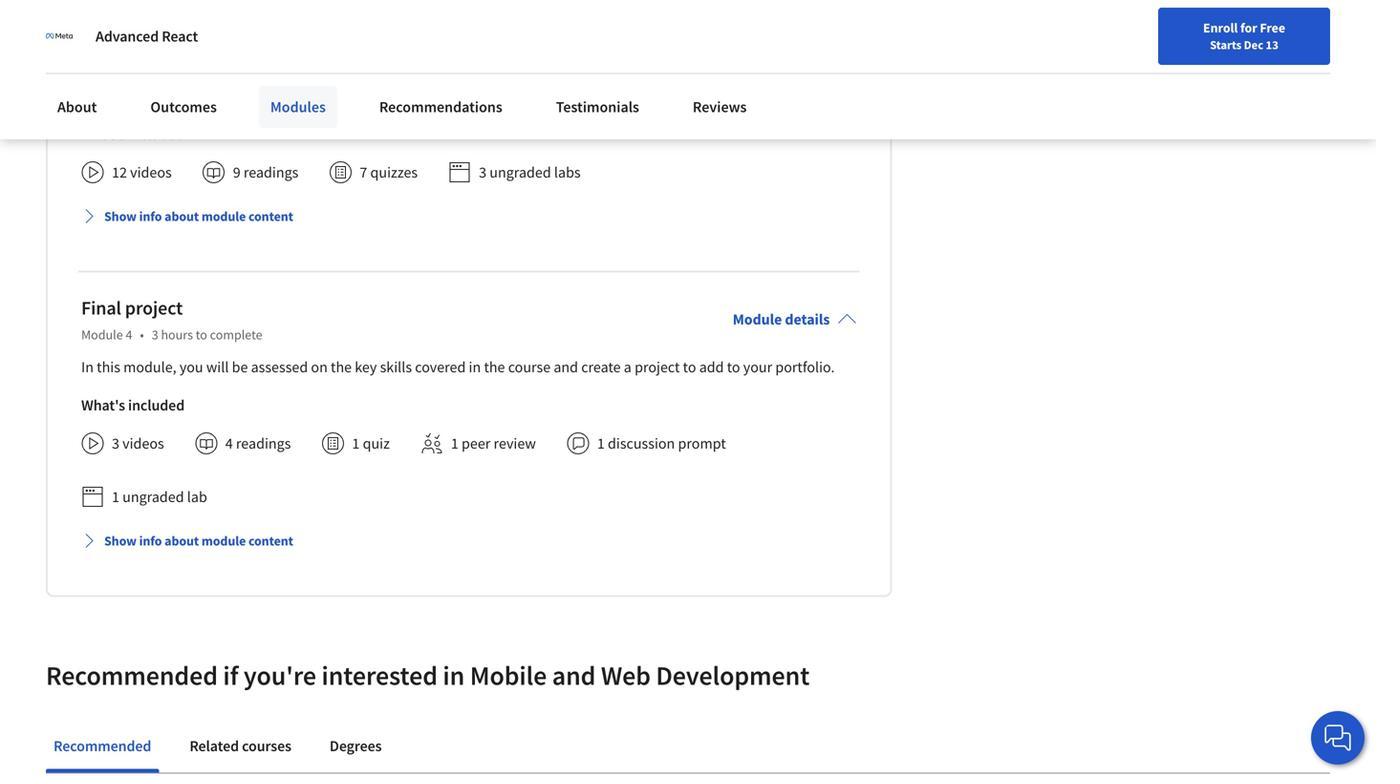 Task type: describe. For each thing, give the bounding box(es) containing it.
show for 12
[[104, 208, 137, 225]]

module details
[[733, 310, 830, 329]]

info for 3 videos
[[139, 533, 162, 550]]

recommendation tabs tab list
[[46, 724, 1330, 774]]

in this module, you will be assessed on the key skills covered in the course and create a project to add to your portfolio.
[[81, 358, 835, 377]]

starts
[[1210, 37, 1242, 53]]

and up props. in the top of the page
[[242, 64, 266, 83]]

recommendations link
[[368, 86, 514, 128]]

application.
[[533, 87, 609, 106]]

a
[[624, 358, 632, 377]]

advanced
[[326, 64, 388, 83]]

jsx
[[159, 64, 183, 83]]

13
[[1266, 37, 1279, 53]]

reviews link
[[681, 86, 758, 128]]

project inside final project module 4 • 3 hours to complete
[[125, 296, 183, 320]]

components
[[81, 87, 161, 106]]

what's included for 3
[[81, 396, 185, 415]]

covered
[[415, 358, 466, 377]]

readings for 9 readings
[[244, 163, 299, 182]]

1 vertical spatial 7
[[360, 163, 367, 182]]

prompt
[[678, 435, 726, 454]]

2 the from the left
[[484, 358, 505, 377]]

show info about module content button for 3 videos
[[74, 524, 301, 559]]

module 3 • 7 hours to complete
[[81, 32, 262, 49]]

testimonials link
[[545, 86, 651, 128]]

12
[[112, 163, 127, 182]]

learn
[[321, 87, 353, 106]]

meta image
[[46, 23, 73, 50]]

show notifications image
[[1154, 24, 1177, 47]]

will
[[206, 358, 229, 377]]

test
[[403, 87, 427, 106]]

dec
[[1244, 37, 1263, 53]]

1 vertical spatial in
[[469, 358, 481, 377]]

hours inside final project module 4 • 3 hours to complete
[[161, 327, 193, 344]]

quizzes
[[370, 163, 418, 182]]

recommended for recommended if you're interested in mobile and web development
[[46, 660, 218, 693]]

module for module details
[[733, 310, 782, 329]]

modules
[[270, 97, 326, 117]]

advanced react
[[96, 27, 198, 46]]

included for 12 videos
[[128, 125, 185, 144]]

1 vertical spatial 4
[[225, 435, 233, 454]]

4 inside final project module 4 • 3 hours to complete
[[126, 327, 132, 344]]

recommended button
[[46, 724, 159, 770]]

ungraded for 3
[[490, 163, 551, 182]]

how
[[356, 87, 384, 106]]

patterns
[[391, 64, 444, 83]]

and left web
[[552, 660, 596, 693]]

final project module 4 • 3 hours to complete
[[81, 296, 262, 344]]

about for 12 videos
[[165, 208, 199, 225]]

enroll for free starts dec 13
[[1203, 19, 1285, 53]]

1 discussion prompt
[[597, 435, 726, 454]]

7 quizzes
[[360, 163, 418, 182]]

1 horizontal spatial in
[[443, 660, 465, 693]]

to up depth
[[196, 32, 207, 49]]

development
[[656, 660, 810, 693]]

web
[[601, 660, 651, 693]]

courses
[[242, 738, 291, 757]]

props.
[[238, 87, 278, 106]]

if
[[223, 660, 238, 693]]

encapsulate
[[463, 64, 541, 83]]

about link
[[46, 86, 108, 128]]

related courses button
[[182, 724, 299, 770]]

related
[[190, 738, 239, 757]]

module,
[[123, 358, 176, 377]]

about
[[57, 97, 97, 117]]

1 peer review
[[451, 435, 536, 454]]

and down jsx
[[164, 87, 189, 106]]

show info about module content button for 12 videos
[[74, 199, 301, 234]]

final
[[81, 296, 121, 320]]

included for 3 videos
[[128, 396, 185, 415]]

1 complete from the top
[[210, 32, 262, 49]]

recommendations
[[379, 97, 502, 117]]

for
[[1240, 19, 1257, 36]]

what's included for 12
[[81, 125, 185, 144]]

• inside final project module 4 • 3 hours to complete
[[140, 327, 144, 344]]

1 for 1 discussion prompt
[[597, 435, 605, 454]]

3 up the 1 ungraded lab
[[112, 435, 119, 454]]

order
[[739, 64, 774, 83]]

to left 'test'
[[387, 87, 400, 106]]

higher-
[[694, 64, 739, 83]]

common
[[544, 64, 601, 83]]

1 hours from the top
[[161, 32, 193, 49]]

review
[[494, 435, 536, 454]]

degrees button
[[322, 724, 389, 770]]

course
[[508, 358, 551, 377]]

9
[[233, 163, 241, 182]]

add
[[699, 358, 724, 377]]

9 readings
[[233, 163, 299, 182]]

3 up understand
[[126, 32, 132, 49]]

1 quiz
[[352, 435, 390, 454]]

reviews
[[693, 97, 747, 117]]

details
[[785, 310, 830, 329]]

module for module 3 • 7 hours to complete
[[81, 32, 123, 49]]



Task type: vqa. For each thing, say whether or not it's contained in the screenshot.
'information technology'
no



Task type: locate. For each thing, give the bounding box(es) containing it.
about
[[165, 208, 199, 225], [165, 533, 199, 550]]

this
[[97, 358, 120, 377]]

0 horizontal spatial in
[[186, 64, 198, 83]]

1 horizontal spatial the
[[484, 358, 505, 377]]

about for 3 videos
[[165, 533, 199, 550]]

1 ungraded lab
[[112, 488, 207, 507]]

show
[[104, 208, 137, 225], [104, 533, 137, 550]]

recommended if you're interested in mobile and web development
[[46, 660, 810, 693]]

to up you
[[196, 327, 207, 344]]

0 vertical spatial what's
[[81, 125, 125, 144]]

readings for 4 readings
[[236, 435, 291, 454]]

free
[[1260, 19, 1285, 36]]

readings
[[244, 163, 299, 182], [236, 435, 291, 454]]

be
[[232, 358, 248, 377]]

to left the add
[[683, 358, 696, 377]]

1 vertical spatial what's included
[[81, 396, 185, 415]]

2 hours from the top
[[161, 327, 193, 344]]

1 vertical spatial show
[[104, 533, 137, 550]]

module inside final project module 4 • 3 hours to complete
[[81, 327, 123, 344]]

videos
[[130, 163, 172, 182], [122, 435, 164, 454]]

2 vertical spatial in
[[443, 660, 465, 693]]

key
[[355, 358, 377, 377]]

2 info from the top
[[139, 533, 162, 550]]

related courses
[[190, 738, 291, 757]]

ungraded for 1
[[122, 488, 184, 507]]

to inside final project module 4 • 3 hours to complete
[[196, 327, 207, 344]]

in right covered
[[469, 358, 481, 377]]

project right a
[[635, 358, 680, 377]]

show info about module content button
[[74, 199, 301, 234], [74, 524, 301, 559]]

recommended for recommended
[[54, 738, 151, 757]]

hours
[[161, 32, 193, 49], [161, 327, 193, 344]]

0 vertical spatial in
[[186, 64, 198, 83]]

module for 9 readings
[[202, 208, 246, 225]]

2 about from the top
[[165, 533, 199, 550]]

module left details
[[733, 310, 782, 329]]

3 ungraded labs
[[479, 163, 581, 182]]

your inside understand jsx in depth and discover advanced patterns to encapsulate common behaviour via higher-order components and render props. then, learn how to test and debug your application.
[[501, 87, 530, 106]]

about down '12 videos'
[[165, 208, 199, 225]]

1 horizontal spatial project
[[635, 358, 680, 377]]

ungraded
[[490, 163, 551, 182], [122, 488, 184, 507]]

0 vertical spatial ungraded
[[490, 163, 551, 182]]

1 vertical spatial project
[[635, 358, 680, 377]]

readings down assessed
[[236, 435, 291, 454]]

1
[[352, 435, 360, 454], [451, 435, 459, 454], [597, 435, 605, 454], [112, 488, 119, 507]]

3
[[126, 32, 132, 49], [479, 163, 487, 182], [152, 327, 158, 344], [112, 435, 119, 454]]

mobile
[[470, 660, 547, 693]]

module up understand
[[81, 32, 123, 49]]

1 vertical spatial your
[[743, 358, 772, 377]]

0 vertical spatial content
[[248, 208, 293, 225]]

0 vertical spatial info
[[139, 208, 162, 225]]

12 videos
[[112, 163, 172, 182]]

ungraded left labs
[[490, 163, 551, 182]]

1 vertical spatial module
[[202, 533, 246, 550]]

1 the from the left
[[331, 358, 352, 377]]

1 vertical spatial info
[[139, 533, 162, 550]]

menu item
[[1011, 19, 1134, 81]]

content for 4 readings
[[248, 533, 293, 550]]

behaviour
[[604, 64, 669, 83]]

what's down about
[[81, 125, 125, 144]]

videos right 12
[[130, 163, 172, 182]]

via
[[672, 64, 691, 83]]

what's
[[81, 125, 125, 144], [81, 396, 125, 415]]

outcomes
[[150, 97, 217, 117]]

1 show info about module content from the top
[[104, 208, 293, 225]]

what's down this
[[81, 396, 125, 415]]

testimonials
[[556, 97, 639, 117]]

readings right '9'
[[244, 163, 299, 182]]

1 show info about module content button from the top
[[74, 199, 301, 234]]

info down '12 videos'
[[139, 208, 162, 225]]

module for 4 readings
[[202, 533, 246, 550]]

videos up the 1 ungraded lab
[[122, 435, 164, 454]]

2 what's from the top
[[81, 396, 125, 415]]

then,
[[281, 87, 318, 106]]

1 for 1 quiz
[[352, 435, 360, 454]]

what's for 3 videos
[[81, 396, 125, 415]]

what's included up 3 videos
[[81, 396, 185, 415]]

1 about from the top
[[165, 208, 199, 225]]

module down lab
[[202, 533, 246, 550]]

info
[[139, 208, 162, 225], [139, 533, 162, 550]]

0 vertical spatial about
[[165, 208, 199, 225]]

4 up module,
[[126, 327, 132, 344]]

0 horizontal spatial 4
[[126, 327, 132, 344]]

included down outcomes
[[128, 125, 185, 144]]

0 vertical spatial •
[[140, 32, 144, 49]]

1 horizontal spatial 4
[[225, 435, 233, 454]]

the right on
[[331, 358, 352, 377]]

what's for 12 videos
[[81, 125, 125, 144]]

3 down debug
[[479, 163, 487, 182]]

show info about module content for 4 readings
[[104, 533, 293, 550]]

in inside understand jsx in depth and discover advanced patterns to encapsulate common behaviour via higher-order components and render props. then, learn how to test and debug your application.
[[186, 64, 198, 83]]

3 up module,
[[152, 327, 158, 344]]

2 show info about module content from the top
[[104, 533, 293, 550]]

and left create in the left top of the page
[[554, 358, 578, 377]]

outcomes link
[[139, 86, 228, 128]]

7
[[152, 32, 158, 49], [360, 163, 367, 182]]

1 left discussion
[[597, 435, 605, 454]]

1 vertical spatial •
[[140, 327, 144, 344]]

quiz
[[363, 435, 390, 454]]

skills
[[380, 358, 412, 377]]

2 • from the top
[[140, 327, 144, 344]]

1 vertical spatial ungraded
[[122, 488, 184, 507]]

1 content from the top
[[248, 208, 293, 225]]

1 vertical spatial readings
[[236, 435, 291, 454]]

0 vertical spatial what's included
[[81, 125, 185, 144]]

1 vertical spatial content
[[248, 533, 293, 550]]

• left react
[[140, 32, 144, 49]]

2 module from the top
[[202, 533, 246, 550]]

0 vertical spatial videos
[[130, 163, 172, 182]]

show info about module content down '9'
[[104, 208, 293, 225]]

complete inside final project module 4 • 3 hours to complete
[[210, 327, 262, 344]]

complete up 'be'
[[210, 327, 262, 344]]

portfolio.
[[775, 358, 835, 377]]

0 horizontal spatial ungraded
[[122, 488, 184, 507]]

0 horizontal spatial your
[[501, 87, 530, 106]]

recommended inside button
[[54, 738, 151, 757]]

videos for 12 videos
[[130, 163, 172, 182]]

2 what's included from the top
[[81, 396, 185, 415]]

1 vertical spatial included
[[128, 396, 185, 415]]

coursera image
[[23, 16, 144, 46]]

1 info from the top
[[139, 208, 162, 225]]

0 horizontal spatial 7
[[152, 32, 158, 49]]

1 what's included from the top
[[81, 125, 185, 144]]

module
[[81, 32, 123, 49], [733, 310, 782, 329], [81, 327, 123, 344]]

2 show info about module content button from the top
[[74, 524, 301, 559]]

2 horizontal spatial in
[[469, 358, 481, 377]]

what's included up '12 videos'
[[81, 125, 185, 144]]

on
[[311, 358, 328, 377]]

7 left quizzes
[[360, 163, 367, 182]]

1 vertical spatial videos
[[122, 435, 164, 454]]

react
[[162, 27, 198, 46]]

and right 'test'
[[430, 87, 455, 106]]

1 vertical spatial show info about module content
[[104, 533, 293, 550]]

0 vertical spatial 7
[[152, 32, 158, 49]]

1 down 3 videos
[[112, 488, 119, 507]]

you
[[180, 358, 203, 377]]

1 horizontal spatial 7
[[360, 163, 367, 182]]

project right final
[[125, 296, 183, 320]]

in
[[186, 64, 198, 83], [469, 358, 481, 377], [443, 660, 465, 693]]

debug
[[458, 87, 498, 106]]

1 for 1 peer review
[[451, 435, 459, 454]]

1 module from the top
[[202, 208, 246, 225]]

module down '9'
[[202, 208, 246, 225]]

degrees
[[330, 738, 382, 757]]

0 vertical spatial show info about module content button
[[74, 199, 301, 234]]

discussion
[[608, 435, 675, 454]]

chat with us image
[[1323, 723, 1353, 754]]

what's included
[[81, 125, 185, 144], [81, 396, 185, 415]]

your right the add
[[743, 358, 772, 377]]

show info about module content button down lab
[[74, 524, 301, 559]]

assessed
[[251, 358, 308, 377]]

4
[[126, 327, 132, 344], [225, 435, 233, 454]]

complete up depth
[[210, 32, 262, 49]]

1 vertical spatial hours
[[161, 327, 193, 344]]

included
[[128, 125, 185, 144], [128, 396, 185, 415]]

advanced
[[96, 27, 159, 46]]

1 included from the top
[[128, 125, 185, 144]]

3 inside final project module 4 • 3 hours to complete
[[152, 327, 158, 344]]

show down the 1 ungraded lab
[[104, 533, 137, 550]]

project
[[125, 296, 183, 320], [635, 358, 680, 377]]

show for 3
[[104, 533, 137, 550]]

to right the add
[[727, 358, 740, 377]]

0 vertical spatial 4
[[126, 327, 132, 344]]

1 show from the top
[[104, 208, 137, 225]]

in left mobile
[[443, 660, 465, 693]]

module down final
[[81, 327, 123, 344]]

0 vertical spatial readings
[[244, 163, 299, 182]]

labs
[[554, 163, 581, 182]]

show info about module content button down '12 videos'
[[74, 199, 301, 234]]

1 vertical spatial about
[[165, 533, 199, 550]]

to up debug
[[447, 64, 460, 83]]

modules link
[[259, 86, 337, 128]]

videos for 3 videos
[[122, 435, 164, 454]]

the left course
[[484, 358, 505, 377]]

collection element
[[46, 775, 1330, 777]]

info for 12 videos
[[139, 208, 162, 225]]

1 for 1 ungraded lab
[[112, 488, 119, 507]]

0 horizontal spatial the
[[331, 358, 352, 377]]

0 vertical spatial module
[[202, 208, 246, 225]]

7 left react
[[152, 32, 158, 49]]

1 vertical spatial show info about module content button
[[74, 524, 301, 559]]

1 vertical spatial complete
[[210, 327, 262, 344]]

show down 12
[[104, 208, 137, 225]]

about down lab
[[165, 533, 199, 550]]

2 show from the top
[[104, 533, 137, 550]]

show info about module content down lab
[[104, 533, 293, 550]]

in right jsx
[[186, 64, 198, 83]]

content
[[248, 208, 293, 225], [248, 533, 293, 550]]

understand
[[81, 64, 156, 83]]

1 left peer
[[451, 435, 459, 454]]

0 vertical spatial show info about module content
[[104, 208, 293, 225]]

0 vertical spatial complete
[[210, 32, 262, 49]]

1 vertical spatial recommended
[[54, 738, 151, 757]]

4 down 'be'
[[225, 435, 233, 454]]

render
[[192, 87, 235, 106]]

1 horizontal spatial ungraded
[[490, 163, 551, 182]]

depth
[[201, 64, 239, 83]]

info down the 1 ungraded lab
[[139, 533, 162, 550]]

show info about module content for 9 readings
[[104, 208, 293, 225]]

0 vertical spatial project
[[125, 296, 183, 320]]

1 what's from the top
[[81, 125, 125, 144]]

0 vertical spatial included
[[128, 125, 185, 144]]

peer
[[462, 435, 491, 454]]

ungraded left lab
[[122, 488, 184, 507]]

your down the encapsulate
[[501, 87, 530, 106]]

hours up jsx
[[161, 32, 193, 49]]

2 included from the top
[[128, 396, 185, 415]]

1 vertical spatial what's
[[81, 396, 125, 415]]

1 • from the top
[[140, 32, 144, 49]]

interested
[[322, 660, 438, 693]]

enroll
[[1203, 19, 1238, 36]]

4 readings
[[225, 435, 291, 454]]

0 horizontal spatial project
[[125, 296, 183, 320]]

to
[[196, 32, 207, 49], [447, 64, 460, 83], [387, 87, 400, 106], [196, 327, 207, 344], [683, 358, 696, 377], [727, 358, 740, 377]]

2 content from the top
[[248, 533, 293, 550]]

lab
[[187, 488, 207, 507]]

0 vertical spatial recommended
[[46, 660, 218, 693]]

2 complete from the top
[[210, 327, 262, 344]]

complete
[[210, 32, 262, 49], [210, 327, 262, 344]]

0 vertical spatial show
[[104, 208, 137, 225]]

0 vertical spatial hours
[[161, 32, 193, 49]]

• up module,
[[140, 327, 144, 344]]

3 videos
[[112, 435, 164, 454]]

understand jsx in depth and discover advanced patterns to encapsulate common behaviour via higher-order components and render props. then, learn how to test and debug your application.
[[81, 64, 774, 106]]

in
[[81, 358, 94, 377]]

0 vertical spatial your
[[501, 87, 530, 106]]

hours up you
[[161, 327, 193, 344]]

content for 9 readings
[[248, 208, 293, 225]]

included down module,
[[128, 396, 185, 415]]

discover
[[269, 64, 323, 83]]

1 left quiz
[[352, 435, 360, 454]]

you're
[[244, 660, 316, 693]]

create
[[581, 358, 621, 377]]

1 horizontal spatial your
[[743, 358, 772, 377]]



